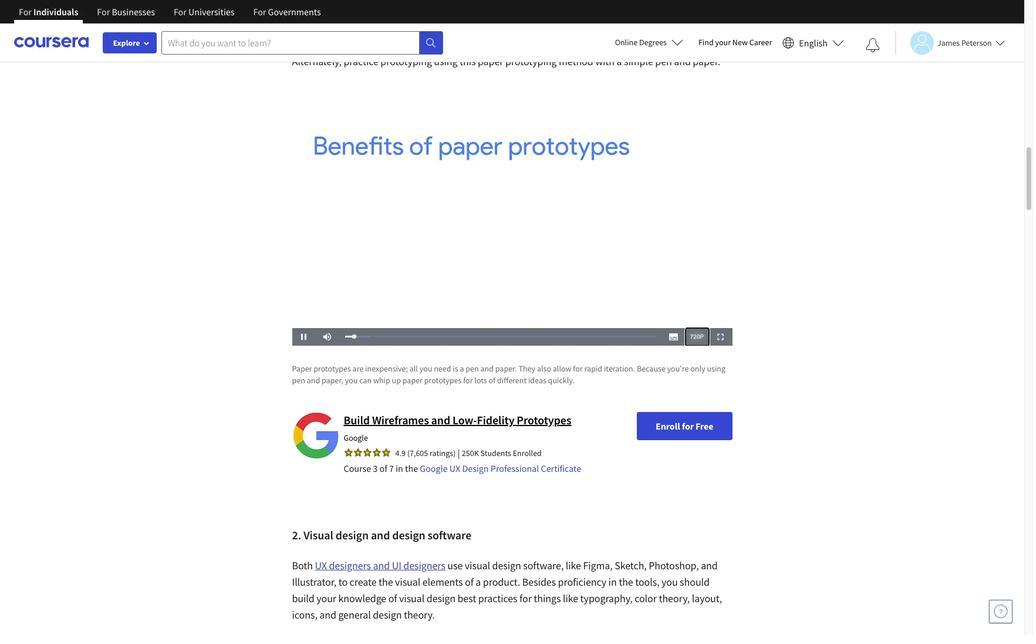 Task type: describe. For each thing, give the bounding box(es) containing it.
(7,605
[[407, 448, 428, 459]]

besides
[[523, 576, 556, 589]]

because
[[637, 364, 666, 374]]

alternately,
[[292, 55, 342, 68]]

paper,
[[322, 375, 344, 386]]

software,
[[524, 559, 564, 573]]

paper. inside paper prototypes are inexpensive; all you need is a pen and paper. they also allow for rapid iteration. because you're only using pen and paper, you can whip up paper prototypes for lots of different ideas quickly.
[[496, 364, 517, 374]]

of right knowledge
[[389, 592, 397, 606]]

quickly.
[[548, 375, 575, 386]]

4 filled star image from the left
[[382, 448, 391, 458]]

of left 7
[[380, 463, 388, 475]]

allow
[[553, 364, 572, 374]]

for universities
[[174, 6, 235, 18]]

free
[[696, 420, 714, 432]]

1 prototyping from the left
[[381, 55, 432, 68]]

both
[[292, 559, 313, 573]]

0 vertical spatial pen
[[656, 55, 672, 68]]

only
[[691, 364, 706, 374]]

use visual design software, like figma, sketch, photoshop, and illustrator, to create the visual elements of a product. besides proficiency in the tools, you should build your knowledge of visual design best practices for things like typography, color theory, layout, icons, and general design theory.
[[292, 559, 723, 622]]

paper inside paper prototypes are inexpensive; all you need is a pen and paper. they also allow for rapid iteration. because you're only using pen and paper, you can whip up paper prototypes for lots of different ideas quickly.
[[403, 375, 423, 386]]

ux designers and ui designers link
[[315, 559, 446, 573]]

need
[[434, 364, 451, 374]]

1 designers from the left
[[329, 559, 371, 573]]

design down knowledge
[[373, 608, 402, 622]]

3 filled star image from the left
[[372, 448, 382, 458]]

0 horizontal spatial you
[[345, 375, 358, 386]]

250k
[[462, 448, 479, 459]]

software
[[428, 528, 472, 543]]

720p
[[691, 334, 704, 340]]

enrolled
[[513, 448, 542, 459]]

video player region
[[292, 98, 733, 346]]

to
[[339, 576, 348, 589]]

practices
[[479, 592, 518, 606]]

and right simple
[[674, 55, 691, 68]]

whip
[[374, 375, 390, 386]]

for businesses
[[97, 6, 155, 18]]

both ux designers and ui designers
[[292, 559, 446, 573]]

and up ux designers and ui designers 'link'
[[371, 528, 390, 543]]

color
[[635, 592, 657, 606]]

for individuals
[[19, 6, 78, 18]]

new
[[733, 37, 748, 48]]

james
[[938, 37, 961, 48]]

paper
[[292, 364, 312, 374]]

career
[[750, 37, 773, 48]]

2 prototyping from the left
[[506, 55, 557, 68]]

illustrator,
[[292, 576, 337, 589]]

individuals
[[34, 6, 78, 18]]

ideas
[[529, 375, 547, 386]]

businesses
[[112, 6, 155, 18]]

explore button
[[103, 32, 157, 53]]

0 horizontal spatial the
[[379, 576, 393, 589]]

professional
[[491, 463, 539, 475]]

for left lots at left bottom
[[464, 375, 473, 386]]

theory.
[[404, 608, 435, 622]]

lots
[[475, 375, 487, 386]]

english button
[[778, 23, 849, 62]]

coursera image
[[14, 33, 89, 52]]

for for businesses
[[97, 6, 110, 18]]

|
[[458, 448, 460, 459]]

you inside use visual design software, like figma, sketch, photoshop, and illustrator, to create the visual elements of a product. besides proficiency in the tools, you should build your knowledge of visual design best practices for things like typography, color theory, layout, icons, and general design theory.
[[662, 576, 678, 589]]

should
[[680, 576, 710, 589]]

design up the product.
[[493, 559, 521, 573]]

1 filled star image from the left
[[344, 448, 353, 458]]

english
[[800, 37, 828, 48]]

build
[[292, 592, 315, 606]]

online degrees button
[[606, 29, 693, 55]]

google for wireframes
[[344, 433, 368, 443]]

course
[[344, 463, 371, 475]]

and left ui
[[373, 559, 390, 573]]

of inside paper prototypes are inexpensive; all you need is a pen and paper. they also allow for rapid iteration. because you're only using pen and paper, you can whip up paper prototypes for lots of different ideas quickly.
[[489, 375, 496, 386]]

1 horizontal spatial prototypes
[[425, 375, 462, 386]]

things
[[534, 592, 561, 606]]

visual
[[304, 528, 334, 543]]

certificate
[[541, 463, 582, 475]]

figma,
[[584, 559, 613, 573]]

wireframes
[[372, 413, 429, 428]]

design right visual
[[336, 528, 369, 543]]

4.9 (7,605 ratings) | 250k students enrolled
[[396, 448, 542, 459]]

a inside paper prototypes are inexpensive; all you need is a pen and paper. they also allow for rapid iteration. because you're only using pen and paper, you can whip up paper prototypes for lots of different ideas quickly.
[[460, 364, 464, 374]]

low-
[[453, 413, 477, 428]]

best
[[458, 592, 476, 606]]

typography,
[[581, 592, 633, 606]]

1 vertical spatial visual
[[395, 576, 421, 589]]

icons,
[[292, 608, 318, 622]]

and up should
[[701, 559, 718, 573]]

0 vertical spatial like
[[566, 559, 581, 573]]

720p button
[[686, 328, 709, 346]]

theory,
[[659, 592, 690, 606]]

use
[[448, 559, 463, 573]]

for inside use visual design software, like figma, sketch, photoshop, and illustrator, to create the visual elements of a product. besides proficiency in the tools, you should build your knowledge of visual design best practices for things like typography, color theory, layout, icons, and general design theory.
[[520, 592, 532, 606]]

0 vertical spatial visual
[[465, 559, 490, 573]]

banner navigation
[[9, 0, 330, 32]]

james peterson
[[938, 37, 993, 48]]

2 horizontal spatial the
[[619, 576, 634, 589]]

enroll
[[656, 420, 681, 432]]



Task type: vqa. For each thing, say whether or not it's contained in the screenshot.
name home page | Coursera icon
no



Task type: locate. For each thing, give the bounding box(es) containing it.
and right icons,
[[320, 608, 337, 622]]

1 vertical spatial a
[[460, 364, 464, 374]]

paper right this
[[478, 55, 504, 68]]

you right the all
[[420, 364, 433, 374]]

a up best
[[476, 576, 481, 589]]

visual down ui
[[395, 576, 421, 589]]

1 for from the left
[[19, 6, 32, 18]]

1 horizontal spatial a
[[476, 576, 481, 589]]

ux
[[450, 463, 461, 475], [315, 559, 327, 573]]

like down proficiency
[[563, 592, 579, 606]]

1 horizontal spatial using
[[707, 364, 726, 374]]

knowledge
[[339, 592, 387, 606]]

0 vertical spatial google
[[344, 433, 368, 443]]

create
[[350, 576, 377, 589]]

sketch,
[[615, 559, 647, 573]]

1 horizontal spatial you
[[420, 364, 433, 374]]

0 horizontal spatial using
[[434, 55, 458, 68]]

your inside use visual design software, like figma, sketch, photoshop, and illustrator, to create the visual elements of a product. besides proficiency in the tools, you should build your knowledge of visual design best practices for things like typography, color theory, layout, icons, and general design theory.
[[317, 592, 337, 606]]

using inside paper prototypes are inexpensive; all you need is a pen and paper. they also allow for rapid iteration. because you're only using pen and paper, you can whip up paper prototypes for lots of different ideas quickly.
[[707, 364, 726, 374]]

for left businesses
[[97, 6, 110, 18]]

up
[[392, 375, 401, 386]]

google down the build
[[344, 433, 368, 443]]

also
[[537, 364, 552, 374]]

1 horizontal spatial ux
[[450, 463, 461, 475]]

for governments
[[253, 6, 321, 18]]

visual right use
[[465, 559, 490, 573]]

google image
[[292, 412, 339, 459]]

0 vertical spatial using
[[434, 55, 458, 68]]

a right with on the right of page
[[617, 55, 622, 68]]

prototypes
[[314, 364, 351, 374], [425, 375, 462, 386]]

designers up "elements"
[[404, 559, 446, 573]]

a right is
[[460, 364, 464, 374]]

method
[[559, 55, 594, 68]]

prototypes down need
[[425, 375, 462, 386]]

in inside use visual design software, like figma, sketch, photoshop, and illustrator, to create the visual elements of a product. besides proficiency in the tools, you should build your knowledge of visual design best practices for things like typography, color theory, layout, icons, and general design theory.
[[609, 576, 617, 589]]

designers
[[329, 559, 371, 573], [404, 559, 446, 573]]

google inside build wireframes and low-fidelity prototypes google
[[344, 433, 368, 443]]

prototyping right practice
[[381, 55, 432, 68]]

2 vertical spatial a
[[476, 576, 481, 589]]

1 horizontal spatial in
[[609, 576, 617, 589]]

1 vertical spatial prototypes
[[425, 375, 462, 386]]

help center image
[[994, 605, 1009, 619]]

2 horizontal spatial pen
[[656, 55, 672, 68]]

find
[[699, 37, 714, 48]]

they
[[519, 364, 536, 374]]

1 vertical spatial using
[[707, 364, 726, 374]]

2 horizontal spatial a
[[617, 55, 622, 68]]

and up lots at left bottom
[[481, 364, 494, 374]]

and inside build wireframes and low-fidelity prototypes google
[[431, 413, 451, 428]]

rapid
[[585, 364, 603, 374]]

like
[[566, 559, 581, 573], [563, 592, 579, 606]]

0 vertical spatial prototypes
[[314, 364, 351, 374]]

a
[[617, 55, 622, 68], [460, 364, 464, 374], [476, 576, 481, 589]]

are
[[353, 364, 364, 374]]

1 horizontal spatial paper.
[[693, 55, 721, 68]]

1 horizontal spatial the
[[405, 463, 418, 475]]

design
[[463, 463, 489, 475]]

for left universities
[[174, 6, 187, 18]]

find your new career link
[[693, 35, 778, 50]]

like up proficiency
[[566, 559, 581, 573]]

What do you want to learn? text field
[[162, 31, 420, 54]]

in right 7
[[396, 463, 403, 475]]

proficiency
[[558, 576, 607, 589]]

1 vertical spatial paper
[[403, 375, 423, 386]]

1 horizontal spatial google
[[420, 463, 448, 475]]

1 horizontal spatial paper
[[478, 55, 504, 68]]

you down photoshop,
[[662, 576, 678, 589]]

design down "elements"
[[427, 592, 456, 606]]

paper prototypes are inexpensive; all you need is a pen and paper. they also allow for rapid iteration. because you're only using pen and paper, you can whip up paper prototypes for lots of different ideas quickly.
[[292, 364, 726, 386]]

prototyping
[[381, 55, 432, 68], [506, 55, 557, 68]]

0 horizontal spatial pen
[[292, 375, 305, 386]]

and left low-
[[431, 413, 451, 428]]

0 horizontal spatial prototypes
[[314, 364, 351, 374]]

ux down the |
[[450, 463, 461, 475]]

2. visual design and design software
[[292, 528, 472, 543]]

2 designers from the left
[[404, 559, 446, 573]]

paper
[[478, 55, 504, 68], [403, 375, 423, 386]]

google link
[[344, 433, 368, 443]]

4 for from the left
[[253, 6, 266, 18]]

0 vertical spatial paper.
[[693, 55, 721, 68]]

for left free
[[682, 420, 694, 432]]

2 vertical spatial you
[[662, 576, 678, 589]]

2 for from the left
[[97, 6, 110, 18]]

course 3 of 7 in the google ux design professional certificate
[[344, 463, 582, 475]]

online degrees
[[615, 37, 667, 48]]

for
[[574, 364, 583, 374], [464, 375, 473, 386], [682, 420, 694, 432], [520, 592, 532, 606]]

the down ux designers and ui designers 'link'
[[379, 576, 393, 589]]

james peterson button
[[896, 31, 1005, 54]]

paper down the all
[[403, 375, 423, 386]]

pen down paper
[[292, 375, 305, 386]]

0 horizontal spatial your
[[317, 592, 337, 606]]

0 vertical spatial ux
[[450, 463, 461, 475]]

2 vertical spatial pen
[[292, 375, 305, 386]]

0 horizontal spatial in
[[396, 463, 403, 475]]

show notifications image
[[866, 38, 880, 52]]

iteration.
[[604, 364, 636, 374]]

0 horizontal spatial designers
[[329, 559, 371, 573]]

you're
[[668, 364, 689, 374]]

ux up illustrator,
[[315, 559, 327, 573]]

1 vertical spatial like
[[563, 592, 579, 606]]

can
[[360, 375, 372, 386]]

for down besides
[[520, 592, 532, 606]]

general
[[339, 608, 371, 622]]

build wireframes and low-fidelity prototypes google
[[344, 413, 572, 443]]

for left 'rapid'
[[574, 364, 583, 374]]

layout,
[[692, 592, 723, 606]]

ratings)
[[430, 448, 456, 459]]

fidelity
[[477, 413, 515, 428]]

of up best
[[465, 576, 474, 589]]

None search field
[[162, 31, 443, 54]]

the
[[405, 463, 418, 475], [379, 576, 393, 589], [619, 576, 634, 589]]

0 horizontal spatial ux
[[315, 559, 327, 573]]

design up ui
[[393, 528, 426, 543]]

filled star image
[[344, 448, 353, 458], [353, 448, 363, 458], [372, 448, 382, 458], [382, 448, 391, 458]]

0 vertical spatial your
[[716, 37, 731, 48]]

and down paper
[[307, 375, 320, 386]]

different
[[498, 375, 527, 386]]

practice
[[344, 55, 379, 68]]

1 horizontal spatial prototyping
[[506, 55, 557, 68]]

in up typography,
[[609, 576, 617, 589]]

0 vertical spatial you
[[420, 364, 433, 374]]

0 horizontal spatial google
[[344, 433, 368, 443]]

the down "sketch,"
[[619, 576, 634, 589]]

explore
[[113, 38, 140, 48]]

is
[[453, 364, 459, 374]]

0 vertical spatial in
[[396, 463, 403, 475]]

simple
[[624, 55, 654, 68]]

0 horizontal spatial paper
[[403, 375, 423, 386]]

prototypes up "paper,"
[[314, 364, 351, 374]]

0 horizontal spatial a
[[460, 364, 464, 374]]

your down illustrator,
[[317, 592, 337, 606]]

you
[[420, 364, 433, 374], [345, 375, 358, 386], [662, 576, 678, 589]]

pen up lots at left bottom
[[466, 364, 479, 374]]

google for 3
[[420, 463, 448, 475]]

tools,
[[636, 576, 660, 589]]

3 for from the left
[[174, 6, 187, 18]]

google down ratings)
[[420, 463, 448, 475]]

for
[[19, 6, 32, 18], [97, 6, 110, 18], [174, 6, 187, 18], [253, 6, 266, 18]]

1 vertical spatial you
[[345, 375, 358, 386]]

a inside use visual design software, like figma, sketch, photoshop, and illustrator, to create the visual elements of a product. besides proficiency in the tools, you should build your knowledge of visual design best practices for things like typography, color theory, layout, icons, and general design theory.
[[476, 576, 481, 589]]

google
[[344, 433, 368, 443], [420, 463, 448, 475]]

you down are on the left of page
[[345, 375, 358, 386]]

filled star image
[[363, 448, 372, 458]]

1 horizontal spatial pen
[[466, 364, 479, 374]]

1 horizontal spatial your
[[716, 37, 731, 48]]

1 vertical spatial ux
[[315, 559, 327, 573]]

governments
[[268, 6, 321, 18]]

using
[[434, 55, 458, 68], [707, 364, 726, 374]]

for left governments on the top of page
[[253, 6, 266, 18]]

your right find
[[716, 37, 731, 48]]

0 vertical spatial paper
[[478, 55, 504, 68]]

for for universities
[[174, 6, 187, 18]]

paper. up 'different'
[[496, 364, 517, 374]]

alternately, practice prototyping using this paper prototyping method with a simple pen and paper.
[[292, 55, 725, 68]]

degrees
[[640, 37, 667, 48]]

1 vertical spatial in
[[609, 576, 617, 589]]

this
[[460, 55, 476, 68]]

4.9
[[396, 448, 406, 459]]

1 vertical spatial paper.
[[496, 364, 517, 374]]

using left this
[[434, 55, 458, 68]]

build wireframes and low-fidelity prototypes link
[[344, 413, 572, 428]]

of right lots at left bottom
[[489, 375, 496, 386]]

0 vertical spatial a
[[617, 55, 622, 68]]

2 horizontal spatial you
[[662, 576, 678, 589]]

with
[[596, 55, 615, 68]]

prototyping left method
[[506, 55, 557, 68]]

elements
[[423, 576, 463, 589]]

3
[[373, 463, 378, 475]]

paper. down find
[[693, 55, 721, 68]]

online
[[615, 37, 638, 48]]

and
[[674, 55, 691, 68], [481, 364, 494, 374], [307, 375, 320, 386], [431, 413, 451, 428], [371, 528, 390, 543], [373, 559, 390, 573], [701, 559, 718, 573], [320, 608, 337, 622]]

find your new career
[[699, 37, 773, 48]]

visual up theory. in the left bottom of the page
[[399, 592, 425, 606]]

2 vertical spatial visual
[[399, 592, 425, 606]]

students
[[481, 448, 512, 459]]

1 vertical spatial pen
[[466, 364, 479, 374]]

product.
[[483, 576, 521, 589]]

for left individuals
[[19, 6, 32, 18]]

pen down degrees
[[656, 55, 672, 68]]

pen
[[656, 55, 672, 68], [466, 364, 479, 374], [292, 375, 305, 386]]

1 vertical spatial google
[[420, 463, 448, 475]]

0 horizontal spatial paper.
[[496, 364, 517, 374]]

for inside "button"
[[682, 420, 694, 432]]

the down (7,605
[[405, 463, 418, 475]]

designers up to
[[329, 559, 371, 573]]

build
[[344, 413, 370, 428]]

using right only at the right of the page
[[707, 364, 726, 374]]

for for governments
[[253, 6, 266, 18]]

enroll for free button
[[637, 412, 733, 440]]

2 filled star image from the left
[[353, 448, 363, 458]]

1 horizontal spatial designers
[[404, 559, 446, 573]]

for for individuals
[[19, 6, 32, 18]]

1 vertical spatial your
[[317, 592, 337, 606]]

peterson
[[962, 37, 993, 48]]

enroll for free
[[656, 420, 714, 432]]

0 horizontal spatial prototyping
[[381, 55, 432, 68]]

ui
[[392, 559, 402, 573]]



